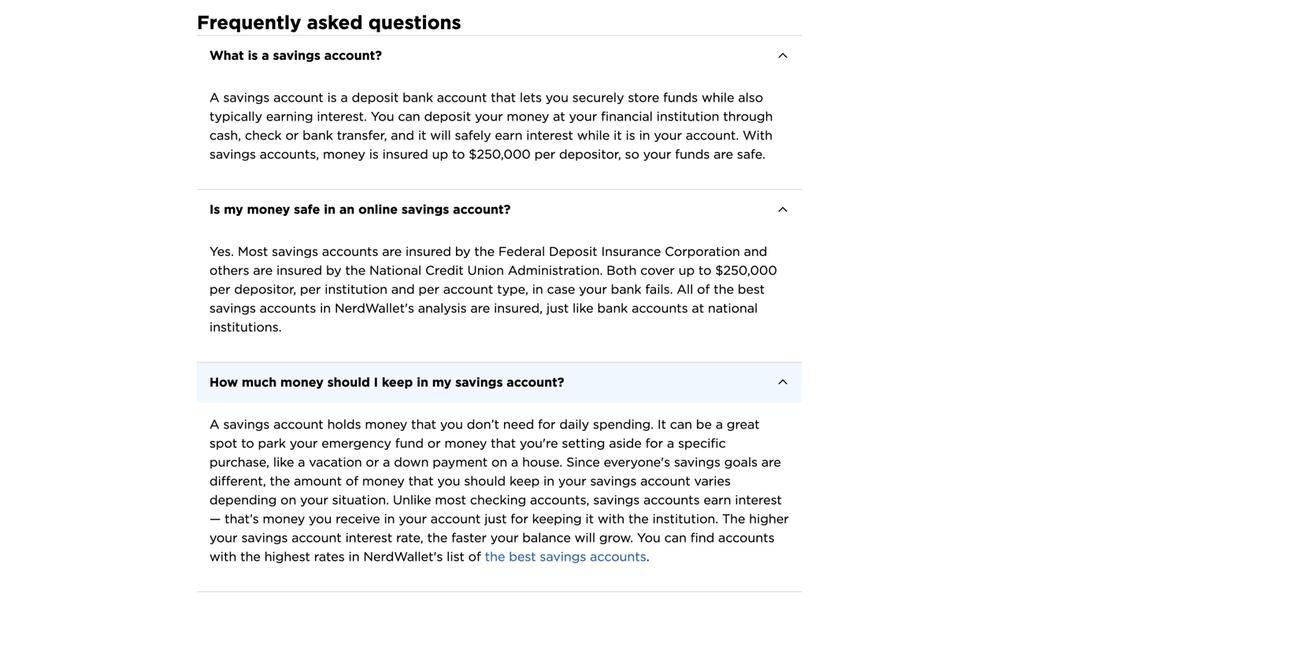 Task type: locate. For each thing, give the bounding box(es) containing it.
1 vertical spatial keep
[[510, 473, 540, 489]]

you right the lets
[[546, 90, 569, 105]]

0 vertical spatial you
[[371, 109, 394, 124]]

0 vertical spatial up
[[432, 147, 448, 162]]

by up credit
[[455, 244, 471, 259]]

1 vertical spatial like
[[273, 454, 294, 470]]

0 vertical spatial $250,000
[[469, 147, 531, 162]]

money up situation.
[[362, 473, 405, 489]]

you inside a savings account is a deposit bank account that lets you securely store funds while also typically earning interest. you can deposit your money at your financial institution through cash, check or bank transfer, and it will safely earn interest while it is in your account. with savings accounts, money is insured up to $250,000 per depositor, so your funds are safe.
[[371, 109, 394, 124]]

2 horizontal spatial interest
[[735, 492, 782, 508]]

a savings account is a deposit bank account that lets you securely store funds while also typically earning interest. you can deposit your money at your financial institution through cash, check or bank transfer, and it will safely earn interest while it is in your account. with savings accounts, money is insured up to $250,000 per depositor, so your funds are safe.
[[210, 90, 777, 162]]

to inside yes. most savings accounts are insured by the federal deposit insurance corporation and others are insured by the national credit union administration. both cover up to $250,000 per depositor, per institution and per account type, in case your bank fails. all of the best savings accounts in nerdwallet's analysis are insured, just like bank accounts at national institutions.
[[699, 263, 712, 278]]

0 vertical spatial best
[[738, 282, 765, 297]]

also
[[738, 90, 763, 105]]

earn inside a savings account is a deposit bank account that lets you securely store funds while also typically earning interest. you can deposit your money at your financial institution through cash, check or bank transfer, and it will safely earn interest while it is in your account. with savings accounts, money is insured up to $250,000 per depositor, so your funds are safe.
[[495, 128, 523, 143]]

you left receive
[[309, 511, 332, 526]]

typically
[[210, 109, 262, 124]]

0 vertical spatial should
[[327, 375, 370, 390]]

you up . at bottom
[[637, 530, 661, 545]]

account down the everyone's
[[640, 473, 691, 489]]

for
[[538, 417, 556, 432], [646, 435, 663, 451], [511, 511, 528, 526]]

it down financial
[[614, 128, 622, 143]]

what
[[210, 48, 244, 63]]

keep down house.
[[510, 473, 540, 489]]

0 vertical spatial earn
[[495, 128, 523, 143]]

the left national on the top left of the page
[[345, 263, 366, 278]]

payment
[[433, 454, 488, 470]]

it inside the a savings account holds money that you don't need for daily spending. it can be a great spot to park your emergency fund or money that you're setting aside for a specific purchase, like a vacation or a down payment on a house. since everyone's savings goals are different, the amount of money that you should keep in your savings account varies depending on your situation. unlike most checking accounts, savings accounts earn interest — that's money you receive in your account just for keeping it with the institution. the higher your savings account interest rate, the faster your balance will grow. you can find accounts with the highest rates in nerdwallet's list of
[[586, 511, 594, 526]]

or down earning at top
[[285, 128, 299, 143]]

1 vertical spatial should
[[464, 473, 506, 489]]

a for a savings account is a deposit bank account that lets you securely store funds while also typically earning interest. you can deposit your money at your financial institution through cash, check or bank transfer, and it will safely earn interest while it is in your account. with savings accounts, money is insured up to $250,000 per depositor, so your funds are safe.
[[210, 90, 219, 105]]

a up "typically"
[[210, 90, 219, 105]]

nerdwallet's inside the a savings account holds money that you don't need for daily spending. it can be a great spot to park your emergency fund or money that you're setting aside for a specific purchase, like a vacation or a down payment on a house. since everyone's savings goals are different, the amount of money that you should keep in your savings account varies depending on your situation. unlike most checking accounts, savings accounts earn interest — that's money you receive in your account just for keeping it with the institution. the higher your savings account interest rate, the faster your balance will grow. you can find accounts with the highest rates in nerdwallet's list of
[[363, 549, 443, 564]]

0 horizontal spatial like
[[273, 454, 294, 470]]

it left the safely
[[418, 128, 427, 143]]

a inside the a savings account holds money that you don't need for daily spending. it can be a great spot to park your emergency fund or money that you're setting aside for a specific purchase, like a vacation or a down payment on a house. since everyone's savings goals are different, the amount of money that you should keep in your savings account varies depending on your situation. unlike most checking accounts, savings accounts earn interest — that's money you receive in your account just for keeping it with the institution. the higher your savings account interest rate, the faster your balance will grow. you can find accounts with the highest rates in nerdwallet's list of
[[210, 417, 219, 432]]

1 vertical spatial can
[[670, 417, 692, 432]]

a up spot
[[210, 417, 219, 432]]

online
[[358, 202, 398, 217]]

for up you're
[[538, 417, 556, 432]]

nerdwallet's down national on the top left of the page
[[335, 300, 414, 316]]

can
[[398, 109, 420, 124], [670, 417, 692, 432], [664, 530, 687, 545]]

1 horizontal spatial on
[[492, 454, 507, 470]]

0 horizontal spatial accounts,
[[260, 147, 319, 162]]

is
[[248, 48, 258, 63], [327, 90, 337, 105], [626, 128, 635, 143], [369, 147, 379, 162]]

1 horizontal spatial depositor,
[[559, 147, 621, 162]]

balance
[[522, 530, 571, 545]]

1 vertical spatial just
[[485, 511, 507, 526]]

1 vertical spatial on
[[281, 492, 296, 508]]

at down all
[[692, 300, 704, 316]]

your right case
[[579, 282, 607, 297]]

purchase,
[[210, 454, 269, 470]]

1 vertical spatial $250,000
[[715, 263, 777, 278]]

accounts, up keeping
[[530, 492, 590, 508]]

1 horizontal spatial interest
[[526, 128, 573, 143]]

0 horizontal spatial or
[[285, 128, 299, 143]]

0 vertical spatial insured
[[383, 147, 428, 162]]

0 vertical spatial deposit
[[352, 90, 399, 105]]

just down checking
[[485, 511, 507, 526]]

my right the is
[[224, 202, 243, 217]]

1 a from the top
[[210, 90, 219, 105]]

2 horizontal spatial of
[[697, 282, 710, 297]]

depositor, inside a savings account is a deposit bank account that lets you securely store funds while also typically earning interest. you can deposit your money at your financial institution through cash, check or bank transfer, and it will safely earn interest while it is in your account. with savings accounts, money is insured up to $250,000 per depositor, so your funds are safe.
[[559, 147, 621, 162]]

national
[[708, 300, 758, 316]]

with down "—"
[[210, 549, 237, 564]]

cover
[[641, 263, 675, 278]]

money left safe
[[247, 202, 290, 217]]

0 vertical spatial my
[[224, 202, 243, 217]]

nerdwallet's inside yes. most savings accounts are insured by the federal deposit insurance corporation and others are insured by the national credit union administration. both cover up to $250,000 per depositor, per institution and per account type, in case your bank fails. all of the best savings accounts in nerdwallet's analysis are insured, just like bank accounts at national institutions.
[[335, 300, 414, 316]]

0 vertical spatial keep
[[382, 375, 413, 390]]

national
[[369, 263, 422, 278]]

up inside yes. most savings accounts are insured by the federal deposit insurance corporation and others are insured by the national credit union administration. both cover up to $250,000 per depositor, per institution and per account type, in case your bank fails. all of the best savings accounts in nerdwallet's analysis are insured, just like bank accounts at national institutions.
[[679, 263, 695, 278]]

safe.
[[737, 147, 766, 162]]

amount
[[294, 473, 342, 489]]

2 vertical spatial or
[[366, 454, 379, 470]]

0 vertical spatial will
[[430, 128, 451, 143]]

you
[[371, 109, 394, 124], [637, 530, 661, 545]]

interest down receive
[[345, 530, 392, 545]]

0 horizontal spatial my
[[224, 202, 243, 217]]

interest down the lets
[[526, 128, 573, 143]]

0 horizontal spatial it
[[418, 128, 427, 143]]

0 horizontal spatial depositor,
[[234, 282, 296, 297]]

interest
[[526, 128, 573, 143], [735, 492, 782, 508], [345, 530, 392, 545]]

0 vertical spatial to
[[452, 147, 465, 162]]

1 vertical spatial of
[[346, 473, 358, 489]]

1 vertical spatial by
[[326, 263, 342, 278]]

1 horizontal spatial just
[[547, 300, 569, 316]]

1 horizontal spatial at
[[692, 300, 704, 316]]

corporation
[[665, 244, 740, 259]]

account up earning at top
[[273, 90, 324, 105]]

are up national on the top left of the page
[[382, 244, 402, 259]]

to inside the a savings account holds money that you don't need for daily spending. it can be a great spot to park your emergency fund or money that you're setting aside for a specific purchase, like a vacation or a down payment on a house. since everyone's savings goals are different, the amount of money that you should keep in your savings account varies depending on your situation. unlike most checking accounts, savings accounts earn interest — that's money you receive in your account just for keeping it with the institution. the higher your savings account interest rate, the faster your balance will grow. you can find accounts with the highest rates in nerdwallet's list of
[[241, 435, 254, 451]]

0 horizontal spatial just
[[485, 511, 507, 526]]

institution down national on the top left of the page
[[325, 282, 388, 297]]

accounts down fails.
[[632, 300, 688, 316]]

bank
[[403, 90, 433, 105], [303, 128, 333, 143], [611, 282, 642, 297], [597, 300, 628, 316]]

by left national on the top left of the page
[[326, 263, 342, 278]]

0 vertical spatial by
[[455, 244, 471, 259]]

deposit
[[549, 244, 598, 259]]

account?
[[324, 48, 382, 63], [453, 202, 511, 217], [507, 375, 564, 390]]

0 vertical spatial of
[[697, 282, 710, 297]]

a
[[262, 48, 269, 63], [341, 90, 348, 105], [716, 417, 723, 432], [667, 435, 674, 451], [298, 454, 305, 470], [383, 454, 390, 470], [511, 454, 518, 470]]

or right fund
[[428, 435, 441, 451]]

you inside the a savings account holds money that you don't need for daily spending. it can be a great spot to park your emergency fund or money that you're setting aside for a specific purchase, like a vacation or a down payment on a house. since everyone's savings goals are different, the amount of money that you should keep in your savings account varies depending on your situation. unlike most checking accounts, savings accounts earn interest — that's money you receive in your account just for keeping it with the institution. the higher your savings account interest rate, the faster your balance will grow. you can find accounts with the highest rates in nerdwallet's list of
[[637, 530, 661, 545]]

1 vertical spatial my
[[432, 375, 452, 390]]

1 vertical spatial with
[[210, 549, 237, 564]]

will up the best savings accounts .
[[575, 530, 596, 545]]

that left the lets
[[491, 90, 516, 105]]

and right the corporation
[[744, 244, 767, 259]]

by
[[455, 244, 471, 259], [326, 263, 342, 278]]

holds
[[327, 417, 361, 432]]

savings inside is my money safe in an online savings account? button
[[402, 202, 449, 217]]

0 vertical spatial institution
[[657, 109, 719, 124]]

a inside button
[[262, 48, 269, 63]]

on
[[492, 454, 507, 470], [281, 492, 296, 508]]

the up list
[[427, 530, 448, 545]]

you up most
[[437, 473, 460, 489]]

0 horizontal spatial best
[[509, 549, 536, 564]]

0 vertical spatial interest
[[526, 128, 573, 143]]

0 horizontal spatial for
[[511, 511, 528, 526]]

institution up account.
[[657, 109, 719, 124]]

accounts
[[322, 244, 378, 259], [260, 300, 316, 316], [632, 300, 688, 316], [644, 492, 700, 508], [718, 530, 775, 545], [590, 549, 646, 564]]

funds down account.
[[675, 147, 710, 162]]

can down institution. at the bottom right
[[664, 530, 687, 545]]

0 horizontal spatial should
[[327, 375, 370, 390]]

find
[[690, 530, 715, 545]]

0 vertical spatial can
[[398, 109, 420, 124]]

insured up credit
[[406, 244, 451, 259]]

like inside yes. most savings accounts are insured by the federal deposit insurance corporation and others are insured by the national credit union administration. both cover up to $250,000 per depositor, per institution and per account type, in case your bank fails. all of the best savings accounts in nerdwallet's analysis are insured, just like bank accounts at national institutions.
[[573, 300, 594, 316]]

account down the union
[[443, 282, 493, 297]]

store
[[628, 90, 659, 105]]

institution
[[657, 109, 719, 124], [325, 282, 388, 297]]

accounts up the institutions.
[[260, 300, 316, 316]]

account down most
[[431, 511, 481, 526]]

the
[[474, 244, 495, 259], [345, 263, 366, 278], [714, 282, 734, 297], [270, 473, 290, 489], [629, 511, 649, 526], [427, 530, 448, 545], [240, 549, 261, 564], [485, 549, 505, 564]]

are inside a savings account is a deposit bank account that lets you securely store funds while also typically earning interest. you can deposit your money at your financial institution through cash, check or bank transfer, and it will safely earn interest while it is in your account. with savings accounts, money is insured up to $250,000 per depositor, so your funds are safe.
[[714, 147, 733, 162]]

depositor, left so
[[559, 147, 621, 162]]

can right interest.
[[398, 109, 420, 124]]

keep right i
[[382, 375, 413, 390]]

fund
[[395, 435, 424, 451]]

institution.
[[653, 511, 718, 526]]

depositor,
[[559, 147, 621, 162], [234, 282, 296, 297]]

1 vertical spatial and
[[744, 244, 767, 259]]

type,
[[497, 282, 528, 297]]

the down faster
[[485, 549, 505, 564]]

1 horizontal spatial $250,000
[[715, 263, 777, 278]]

0 vertical spatial depositor,
[[559, 147, 621, 162]]

1 horizontal spatial you
[[637, 530, 661, 545]]

everyone's
[[604, 454, 670, 470]]

1 vertical spatial at
[[692, 300, 704, 316]]

1 vertical spatial accounts,
[[530, 492, 590, 508]]

accounts, down "check"
[[260, 147, 319, 162]]

0 vertical spatial funds
[[663, 90, 698, 105]]

insured down transfer, on the top of the page
[[383, 147, 428, 162]]

insured
[[383, 147, 428, 162], [406, 244, 451, 259], [277, 263, 322, 278]]

1 horizontal spatial of
[[468, 549, 481, 564]]

0 horizontal spatial you
[[371, 109, 394, 124]]

deposit
[[352, 90, 399, 105], [424, 109, 471, 124]]

savings inside what is a savings account? button
[[273, 48, 321, 63]]

on down amount
[[281, 492, 296, 508]]

insurance
[[601, 244, 661, 259]]

savings down the 'balance'
[[540, 549, 586, 564]]

the best savings accounts link
[[485, 549, 646, 564]]

your down the securely
[[569, 109, 597, 124]]

like inside the a savings account holds money that you don't need for daily spending. it can be a great spot to park your emergency fund or money that you're setting aside for a specific purchase, like a vacation or a down payment on a house. since everyone's savings goals are different, the amount of money that you should keep in your savings account varies depending on your situation. unlike most checking accounts, savings accounts earn interest — that's money you receive in your account just for keeping it with the institution. the higher your savings account interest rate, the faster your balance will grow. you can find accounts with the highest rates in nerdwallet's list of
[[273, 454, 294, 470]]

are down account.
[[714, 147, 733, 162]]

0 vertical spatial for
[[538, 417, 556, 432]]

of right list
[[468, 549, 481, 564]]

is right what
[[248, 48, 258, 63]]

a inside a savings account is a deposit bank account that lets you securely store funds while also typically earning interest. you can deposit your money at your financial institution through cash, check or bank transfer, and it will safely earn interest while it is in your account. with savings accounts, money is insured up to $250,000 per depositor, so your funds are safe.
[[341, 90, 348, 105]]

2 horizontal spatial it
[[614, 128, 622, 143]]

depending
[[210, 492, 277, 508]]

you
[[546, 90, 569, 105], [440, 417, 463, 432], [437, 473, 460, 489], [309, 511, 332, 526]]

0 vertical spatial at
[[553, 109, 565, 124]]

0 vertical spatial or
[[285, 128, 299, 143]]

0 horizontal spatial earn
[[495, 128, 523, 143]]

rates
[[314, 549, 345, 564]]

0 horizontal spatial institution
[[325, 282, 388, 297]]

0 vertical spatial and
[[391, 128, 414, 143]]

for down it
[[646, 435, 663, 451]]

accounts, inside a savings account is a deposit bank account that lets you securely store funds while also typically earning interest. you can deposit your money at your financial institution through cash, check or bank transfer, and it will safely earn interest while it is in your account. with savings accounts, money is insured up to $250,000 per depositor, so your funds are safe.
[[260, 147, 319, 162]]

0 horizontal spatial interest
[[345, 530, 392, 545]]

it
[[658, 417, 666, 432]]

1 vertical spatial you
[[637, 530, 661, 545]]

grow.
[[599, 530, 633, 545]]

account.
[[686, 128, 739, 143]]

$250,000 up national
[[715, 263, 777, 278]]

should inside the a savings account holds money that you don't need for daily spending. it can be a great spot to park your emergency fund or money that you're setting aside for a specific purchase, like a vacation or a down payment on a house. since everyone's savings goals are different, the amount of money that you should keep in your savings account varies depending on your situation. unlike most checking accounts, savings accounts earn interest — that's money you receive in your account just for keeping it with the institution. the higher your savings account interest rate, the faster your balance will grow. you can find accounts with the highest rates in nerdwallet's list of
[[464, 473, 506, 489]]

a
[[210, 90, 219, 105], [210, 417, 219, 432]]

institution inside a savings account is a deposit bank account that lets you securely store funds while also typically earning interest. you can deposit your money at your financial institution through cash, check or bank transfer, and it will safely earn interest while it is in your account. with savings accounts, money is insured up to $250,000 per depositor, so your funds are safe.
[[657, 109, 719, 124]]

2 vertical spatial interest
[[345, 530, 392, 545]]

earning
[[266, 109, 313, 124]]

are right analysis
[[471, 300, 490, 316]]

a inside a savings account is a deposit bank account that lets you securely store funds while also typically earning interest. you can deposit your money at your financial institution through cash, check or bank transfer, and it will safely earn interest while it is in your account. with savings accounts, money is insured up to $250,000 per depositor, so your funds are safe.
[[210, 90, 219, 105]]

in inside button
[[417, 375, 428, 390]]

1 horizontal spatial accounts,
[[530, 492, 590, 508]]

best up national
[[738, 282, 765, 297]]

with up grow. at the left bottom of page
[[598, 511, 625, 526]]

will
[[430, 128, 451, 143], [575, 530, 596, 545]]

like down case
[[573, 300, 594, 316]]

that up unlike
[[408, 473, 434, 489]]

1 vertical spatial nerdwallet's
[[363, 549, 443, 564]]

and right transfer, on the top of the page
[[391, 128, 414, 143]]

money inside how much money should i keep in my savings account? button
[[280, 375, 324, 390]]

of up situation.
[[346, 473, 358, 489]]

should left i
[[327, 375, 370, 390]]

need
[[503, 417, 534, 432]]

money up fund
[[365, 417, 407, 432]]

keep inside button
[[382, 375, 413, 390]]

like down park
[[273, 454, 294, 470]]

a up amount
[[298, 454, 305, 470]]

1 vertical spatial earn
[[704, 492, 731, 508]]

a up interest.
[[341, 90, 348, 105]]

2 vertical spatial to
[[241, 435, 254, 451]]

money
[[507, 109, 549, 124], [323, 147, 365, 162], [247, 202, 290, 217], [280, 375, 324, 390], [365, 417, 407, 432], [445, 435, 487, 451], [362, 473, 405, 489], [263, 511, 305, 526]]

just
[[547, 300, 569, 316], [485, 511, 507, 526]]

down
[[394, 454, 429, 470]]

1 horizontal spatial to
[[452, 147, 465, 162]]

you up transfer, on the top of the page
[[371, 109, 394, 124]]

0 horizontal spatial to
[[241, 435, 254, 451]]

1 vertical spatial depositor,
[[234, 282, 296, 297]]

are right goals
[[762, 454, 781, 470]]

1 horizontal spatial with
[[598, 511, 625, 526]]

is down transfer, on the top of the page
[[369, 147, 379, 162]]

account inside yes. most savings accounts are insured by the federal deposit insurance corporation and others are insured by the national credit union administration. both cover up to $250,000 per depositor, per institution and per account type, in case your bank fails. all of the best savings accounts in nerdwallet's analysis are insured, just like bank accounts at national institutions.
[[443, 282, 493, 297]]

—
[[210, 511, 221, 526]]

of
[[697, 282, 710, 297], [346, 473, 358, 489], [468, 549, 481, 564]]

it right keeping
[[586, 511, 594, 526]]

most
[[238, 244, 268, 259]]

a left specific
[[667, 435, 674, 451]]

in inside a savings account is a deposit bank account that lets you securely store funds while also typically earning interest. you can deposit your money at your financial institution through cash, check or bank transfer, and it will safely earn interest while it is in your account. with savings accounts, money is insured up to $250,000 per depositor, so your funds are safe.
[[639, 128, 650, 143]]

park
[[258, 435, 286, 451]]

1 vertical spatial or
[[428, 435, 441, 451]]

institution inside yes. most savings accounts are insured by the federal deposit insurance corporation and others are insured by the national credit union administration. both cover up to $250,000 per depositor, per institution and per account type, in case your bank fails. all of the best savings accounts in nerdwallet's analysis are insured, just like bank accounts at national institutions.
[[325, 282, 388, 297]]

1 horizontal spatial deposit
[[424, 109, 471, 124]]

is up interest.
[[327, 90, 337, 105]]

to inside a savings account is a deposit bank account that lets you securely store funds while also typically earning interest. you can deposit your money at your financial institution through cash, check or bank transfer, and it will safely earn interest while it is in your account. with savings accounts, money is insured up to $250,000 per depositor, so your funds are safe.
[[452, 147, 465, 162]]

you left don't
[[440, 417, 463, 432]]

0 horizontal spatial deposit
[[352, 90, 399, 105]]

will inside a savings account is a deposit bank account that lets you securely store funds while also typically earning interest. you can deposit your money at your financial institution through cash, check or bank transfer, and it will safely earn interest while it is in your account. with savings accounts, money is insured up to $250,000 per depositor, so your funds are safe.
[[430, 128, 451, 143]]

will left the safely
[[430, 128, 451, 143]]

a left house.
[[511, 454, 518, 470]]

depositor, down most
[[234, 282, 296, 297]]

2 horizontal spatial to
[[699, 263, 712, 278]]

earn
[[495, 128, 523, 143], [704, 492, 731, 508]]

of inside yes. most savings accounts are insured by the federal deposit insurance corporation and others are insured by the national credit union administration. both cover up to $250,000 per depositor, per institution and per account type, in case your bank fails. all of the best savings accounts in nerdwallet's analysis are insured, just like bank accounts at national institutions.
[[697, 282, 710, 297]]

funds right store
[[663, 90, 698, 105]]

0 vertical spatial a
[[210, 90, 219, 105]]

0 horizontal spatial $250,000
[[469, 147, 531, 162]]

you inside a savings account is a deposit bank account that lets you securely store funds while also typically earning interest. you can deposit your money at your financial institution through cash, check or bank transfer, and it will safely earn interest while it is in your account. with savings accounts, money is insured up to $250,000 per depositor, so your funds are safe.
[[546, 90, 569, 105]]

with
[[598, 511, 625, 526], [210, 549, 237, 564]]

1 vertical spatial up
[[679, 263, 695, 278]]

1 horizontal spatial or
[[366, 454, 379, 470]]

that
[[491, 90, 516, 105], [411, 417, 436, 432], [491, 435, 516, 451], [408, 473, 434, 489]]

spending.
[[593, 417, 654, 432]]

money right much
[[280, 375, 324, 390]]

account up "rates"
[[292, 530, 342, 545]]

for down checking
[[511, 511, 528, 526]]

account
[[273, 90, 324, 105], [437, 90, 487, 105], [443, 282, 493, 297], [273, 417, 324, 432], [640, 473, 691, 489], [431, 511, 481, 526], [292, 530, 342, 545]]

0 vertical spatial accounts,
[[260, 147, 319, 162]]

2 a from the top
[[210, 417, 219, 432]]

like
[[573, 300, 594, 316], [273, 454, 294, 470]]

to up purchase, at left
[[241, 435, 254, 451]]

1 vertical spatial will
[[575, 530, 596, 545]]

setting
[[562, 435, 605, 451]]

deposit up the safely
[[424, 109, 471, 124]]



Task type: describe. For each thing, give the bounding box(es) containing it.
accounts down grow. at the left bottom of page
[[590, 549, 646, 564]]

$250,000 inside a savings account is a deposit bank account that lets you securely store funds while also typically earning interest. you can deposit your money at your financial institution through cash, check or bank transfer, and it will safely earn interest while it is in your account. with savings accounts, money is insured up to $250,000 per depositor, so your funds are safe.
[[469, 147, 531, 162]]

account up the safely
[[437, 90, 487, 105]]

2 vertical spatial can
[[664, 530, 687, 545]]

checking
[[470, 492, 526, 508]]

0 vertical spatial with
[[598, 511, 625, 526]]

savings up spot
[[223, 417, 270, 432]]

1 vertical spatial insured
[[406, 244, 451, 259]]

at inside a savings account is a deposit bank account that lets you securely store funds while also typically earning interest. you can deposit your money at your financial institution through cash, check or bank transfer, and it will safely earn interest while it is in your account. with savings accounts, money is insured up to $250,000 per depositor, so your funds are safe.
[[553, 109, 565, 124]]

fails.
[[645, 282, 673, 297]]

savings right most
[[272, 244, 318, 259]]

account up park
[[273, 417, 324, 432]]

that up fund
[[411, 417, 436, 432]]

since
[[566, 454, 600, 470]]

what is a savings account?
[[210, 48, 382, 63]]

yes.
[[210, 244, 234, 259]]

varies
[[694, 473, 731, 489]]

great
[[727, 417, 760, 432]]

2 vertical spatial for
[[511, 511, 528, 526]]

so
[[625, 147, 639, 162]]

administration.
[[508, 263, 603, 278]]

your right park
[[290, 435, 318, 451]]

at inside yes. most savings accounts are insured by the federal deposit insurance corporation and others are insured by the national credit union administration. both cover up to $250,000 per depositor, per institution and per account type, in case your bank fails. all of the best savings accounts in nerdwallet's analysis are insured, just like bank accounts at national institutions.
[[692, 300, 704, 316]]

money down transfer, on the top of the page
[[323, 147, 365, 162]]

a savings account holds money that you don't need for daily spending. it can be a great spot to park your emergency fund or money that you're setting aside for a specific purchase, like a vacation or a down payment on a house. since everyone's savings goals are different, the amount of money that you should keep in your savings account varies depending on your situation. unlike most checking accounts, savings accounts earn interest — that's money you receive in your account just for keeping it with the institution. the higher your savings account interest rate, the faster your balance will grow. you can find accounts with the highest rates in nerdwallet's list of
[[210, 417, 793, 564]]

1 horizontal spatial by
[[455, 244, 471, 259]]

the best savings accounts .
[[485, 549, 650, 564]]

financial
[[601, 109, 653, 124]]

how much money should i keep in my savings account?
[[210, 375, 564, 390]]

what is a savings account? button
[[197, 36, 802, 76]]

.
[[646, 549, 650, 564]]

safe
[[294, 202, 320, 217]]

or inside a savings account is a deposit bank account that lets you securely store funds while also typically earning interest. you can deposit your money at your financial institution through cash, check or bank transfer, and it will safely earn interest while it is in your account. with savings accounts, money is insured up to $250,000 per depositor, so your funds are safe.
[[285, 128, 299, 143]]

earn inside the a savings account holds money that you don't need for daily spending. it can be a great spot to park your emergency fund or money that you're setting aside for a specific purchase, like a vacation or a down payment on a house. since everyone's savings goals are different, the amount of money that you should keep in your savings account varies depending on your situation. unlike most checking accounts, savings accounts earn interest — that's money you receive in your account just for keeping it with the institution. the higher your savings account interest rate, the faster your balance will grow. you can find accounts with the highest rates in nerdwallet's list of
[[704, 492, 731, 508]]

case
[[547, 282, 575, 297]]

will inside the a savings account holds money that you don't need for daily spending. it can be a great spot to park your emergency fund or money that you're setting aside for a specific purchase, like a vacation or a down payment on a house. since everyone's savings goals are different, the amount of money that you should keep in your savings account varies depending on your situation. unlike most checking accounts, savings accounts earn interest — that's money you receive in your account just for keeping it with the institution. the higher your savings account interest rate, the faster your balance will grow. you can find accounts with the highest rates in nerdwallet's list of
[[575, 530, 596, 545]]

my inside button
[[224, 202, 243, 217]]

a for a savings account holds money that you don't need for daily spending. it can be a great spot to park your emergency fund or money that you're setting aside for a specific purchase, like a vacation or a down payment on a house. since everyone's savings goals are different, the amount of money that you should keep in your savings account varies depending on your situation. unlike most checking accounts, savings accounts earn interest — that's money you receive in your account just for keeping it with the institution. the higher your savings account interest rate, the faster your balance will grow. you can find accounts with the highest rates in nerdwallet's list of
[[210, 417, 219, 432]]

the up grow. at the left bottom of page
[[629, 511, 649, 526]]

aside
[[609, 435, 642, 451]]

that's
[[225, 511, 259, 526]]

savings down specific
[[674, 454, 721, 470]]

insured inside a savings account is a deposit bank account that lets you securely store funds while also typically earning interest. you can deposit your money at your financial institution through cash, check or bank transfer, and it will safely earn interest while it is in your account. with savings accounts, money is insured up to $250,000 per depositor, so your funds are safe.
[[383, 147, 428, 162]]

2 horizontal spatial for
[[646, 435, 663, 451]]

keep inside the a savings account holds money that you don't need for daily spending. it can be a great spot to park your emergency fund or money that you're setting aside for a specific purchase, like a vacation or a down payment on a house. since everyone's savings goals are different, the amount of money that you should keep in your savings account varies depending on your situation. unlike most checking accounts, savings accounts earn interest — that's money you receive in your account just for keeping it with the institution. the higher your savings account interest rate, the faster your balance will grow. you can find accounts with the highest rates in nerdwallet's list of
[[510, 473, 540, 489]]

accounts up institution. at the bottom right
[[644, 492, 700, 508]]

savings down the everyone's
[[590, 473, 637, 489]]

accounts down an
[[322, 244, 378, 259]]

daily
[[560, 417, 589, 432]]

different,
[[210, 473, 266, 489]]

0 vertical spatial account?
[[324, 48, 382, 63]]

how much money should i keep in my savings account? button
[[197, 363, 802, 402]]

0 horizontal spatial on
[[281, 492, 296, 508]]

a left down
[[383, 454, 390, 470]]

insured,
[[494, 300, 543, 316]]

your down amount
[[300, 492, 328, 508]]

up inside a savings account is a deposit bank account that lets you securely store funds while also typically earning interest. you can deposit your money at your financial institution through cash, check or bank transfer, and it will safely earn interest while it is in your account. with savings accounts, money is insured up to $250,000 per depositor, so your funds are safe.
[[432, 147, 448, 162]]

how
[[210, 375, 238, 390]]

emergency
[[322, 435, 391, 451]]

spot
[[210, 435, 237, 451]]

savings down cash,
[[210, 147, 256, 162]]

2 vertical spatial insured
[[277, 263, 322, 278]]

most
[[435, 492, 466, 508]]

1 horizontal spatial for
[[538, 417, 556, 432]]

frequently asked questions
[[197, 11, 461, 34]]

1 vertical spatial interest
[[735, 492, 782, 508]]

vacation
[[309, 454, 362, 470]]

are inside the a savings account holds money that you don't need for daily spending. it can be a great spot to park your emergency fund or money that you're setting aside for a specific purchase, like a vacation or a down payment on a house. since everyone's savings goals are different, the amount of money that you should keep in your savings account varies depending on your situation. unlike most checking accounts, savings accounts earn interest — that's money you receive in your account just for keeping it with the institution. the higher your savings account interest rate, the faster your balance will grow. you can find accounts with the highest rates in nerdwallet's list of
[[762, 454, 781, 470]]

0 vertical spatial on
[[492, 454, 507, 470]]

through
[[723, 109, 773, 124]]

your up the safely
[[475, 109, 503, 124]]

is
[[210, 202, 220, 217]]

yes. most savings accounts are insured by the federal deposit insurance corporation and others are insured by the national credit union administration. both cover up to $250,000 per depositor, per institution and per account type, in case your bank fails. all of the best savings accounts in nerdwallet's analysis are insured, just like bank accounts at national institutions.
[[210, 244, 781, 335]]

2 vertical spatial and
[[391, 282, 415, 297]]

money inside is my money safe in an online savings account? button
[[247, 202, 290, 217]]

0 horizontal spatial with
[[210, 549, 237, 564]]

with
[[743, 128, 773, 143]]

0 horizontal spatial by
[[326, 263, 342, 278]]

1 vertical spatial funds
[[675, 147, 710, 162]]

are down most
[[253, 263, 273, 278]]

unlike
[[393, 492, 431, 508]]

highest
[[264, 549, 310, 564]]

rate,
[[396, 530, 424, 545]]

is my money safe in an online savings account?
[[210, 202, 511, 217]]

money up payment at left
[[445, 435, 487, 451]]

and inside a savings account is a deposit bank account that lets you securely store funds while also typically earning interest. you can deposit your money at your financial institution through cash, check or bank transfer, and it will safely earn interest while it is in your account. with savings accounts, money is insured up to $250,000 per depositor, so your funds are safe.
[[391, 128, 414, 143]]

the up national
[[714, 282, 734, 297]]

union
[[468, 263, 504, 278]]

your down "—"
[[210, 530, 238, 545]]

$250,000 inside yes. most savings accounts are insured by the federal deposit insurance corporation and others are insured by the national credit union administration. both cover up to $250,000 per depositor, per institution and per account type, in case your bank fails. all of the best savings accounts in nerdwallet's analysis are insured, just like bank accounts at national institutions.
[[715, 263, 777, 278]]

savings up the institutions.
[[210, 300, 256, 316]]

transfer,
[[337, 128, 387, 143]]

0 horizontal spatial while
[[577, 128, 610, 143]]

your right so
[[643, 147, 671, 162]]

don't
[[467, 417, 499, 432]]

just inside the a savings account holds money that you don't need for daily spending. it can be a great spot to park your emergency fund or money that you're setting aside for a specific purchase, like a vacation or a down payment on a house. since everyone's savings goals are different, the amount of money that you should keep in your savings account varies depending on your situation. unlike most checking accounts, savings accounts earn interest — that's money you receive in your account just for keeping it with the institution. the higher your savings account interest rate, the faster your balance will grow. you can find accounts with the highest rates in nerdwallet's list of
[[485, 511, 507, 526]]

account? inside button
[[507, 375, 564, 390]]

institutions.
[[210, 319, 282, 335]]

all
[[677, 282, 693, 297]]

can inside a savings account is a deposit bank account that lets you securely store funds while also typically earning interest. you can deposit your money at your financial institution through cash, check or bank transfer, and it will safely earn interest while it is in your account. with savings accounts, money is insured up to $250,000 per depositor, so your funds are safe.
[[398, 109, 420, 124]]

securely
[[572, 90, 624, 105]]

receive
[[336, 511, 380, 526]]

cash,
[[210, 128, 241, 143]]

should inside how much money should i keep in my savings account? button
[[327, 375, 370, 390]]

specific
[[678, 435, 726, 451]]

in inside button
[[324, 202, 336, 217]]

0 vertical spatial while
[[702, 90, 734, 105]]

best inside yes. most savings accounts are insured by the federal deposit insurance corporation and others are insured by the national credit union administration. both cover up to $250,000 per depositor, per institution and per account type, in case your bank fails. all of the best savings accounts in nerdwallet's analysis are insured, just like bank accounts at national institutions.
[[738, 282, 765, 297]]

savings up highest
[[241, 530, 288, 545]]

money up highest
[[263, 511, 305, 526]]

the up the union
[[474, 244, 495, 259]]

an
[[339, 202, 355, 217]]

1 vertical spatial best
[[509, 549, 536, 564]]

the left amount
[[270, 473, 290, 489]]

your down unlike
[[399, 511, 427, 526]]

is inside what is a savings account? button
[[248, 48, 258, 63]]

a right be
[[716, 417, 723, 432]]

2 vertical spatial of
[[468, 549, 481, 564]]

much
[[242, 375, 277, 390]]

that down the need
[[491, 435, 516, 451]]

interest inside a savings account is a deposit bank account that lets you securely store funds while also typically earning interest. you can deposit your money at your financial institution through cash, check or bank transfer, and it will safely earn interest while it is in your account. with savings accounts, money is insured up to $250,000 per depositor, so your funds are safe.
[[526, 128, 573, 143]]

is my money safe in an online savings account? button
[[197, 190, 802, 230]]

list
[[447, 549, 465, 564]]

questions
[[368, 11, 461, 34]]

the
[[722, 511, 745, 526]]

1 vertical spatial account?
[[453, 202, 511, 217]]

your right faster
[[491, 530, 519, 545]]

1 vertical spatial deposit
[[424, 109, 471, 124]]

accounts, inside the a savings account holds money that you don't need for daily spending. it can be a great spot to park your emergency fund or money that you're setting aside for a specific purchase, like a vacation or a down payment on a house. since everyone's savings goals are different, the amount of money that you should keep in your savings account varies depending on your situation. unlike most checking accounts, savings accounts earn interest — that's money you receive in your account just for keeping it with the institution. the higher your savings account interest rate, the faster your balance will grow. you can find accounts with the highest rates in nerdwallet's list of
[[530, 492, 590, 508]]

your down since
[[558, 473, 586, 489]]

faster
[[451, 530, 487, 545]]

safely
[[455, 128, 491, 143]]

your left account.
[[654, 128, 682, 143]]

be
[[696, 417, 712, 432]]

higher
[[749, 511, 789, 526]]

savings up grow. at the left bottom of page
[[593, 492, 640, 508]]

savings up "typically"
[[223, 90, 270, 105]]

my inside button
[[432, 375, 452, 390]]

savings inside how much money should i keep in my savings account? button
[[455, 375, 503, 390]]

you're
[[520, 435, 558, 451]]

analysis
[[418, 300, 467, 316]]

i
[[374, 375, 378, 390]]

2 horizontal spatial or
[[428, 435, 441, 451]]

asked
[[307, 11, 363, 34]]

the left highest
[[240, 549, 261, 564]]

money down the lets
[[507, 109, 549, 124]]

situation.
[[332, 492, 389, 508]]

per inside a savings account is a deposit bank account that lets you securely store funds while also typically earning interest. you can deposit your money at your financial institution through cash, check or bank transfer, and it will safely earn interest while it is in your account. with savings accounts, money is insured up to $250,000 per depositor, so your funds are safe.
[[535, 147, 555, 162]]

frequently
[[197, 11, 301, 34]]

check
[[245, 128, 282, 143]]

goals
[[724, 454, 758, 470]]

depositor, inside yes. most savings accounts are insured by the federal deposit insurance corporation and others are insured by the national credit union administration. both cover up to $250,000 per depositor, per institution and per account type, in case your bank fails. all of the best savings accounts in nerdwallet's analysis are insured, just like bank accounts at national institutions.
[[234, 282, 296, 297]]

house.
[[522, 454, 563, 470]]

both
[[607, 263, 637, 278]]

is up so
[[626, 128, 635, 143]]

your inside yes. most savings accounts are insured by the federal deposit insurance corporation and others are insured by the national credit union administration. both cover up to $250,000 per depositor, per institution and per account type, in case your bank fails. all of the best savings accounts in nerdwallet's analysis are insured, just like bank accounts at national institutions.
[[579, 282, 607, 297]]

that inside a savings account is a deposit bank account that lets you securely store funds while also typically earning interest. you can deposit your money at your financial institution through cash, check or bank transfer, and it will safely earn interest while it is in your account. with savings accounts, money is insured up to $250,000 per depositor, so your funds are safe.
[[491, 90, 516, 105]]

keeping
[[532, 511, 582, 526]]

just inside yes. most savings accounts are insured by the federal deposit insurance corporation and others are insured by the national credit union administration. both cover up to $250,000 per depositor, per institution and per account type, in case your bank fails. all of the best savings accounts in nerdwallet's analysis are insured, just like bank accounts at national institutions.
[[547, 300, 569, 316]]

interest.
[[317, 109, 367, 124]]

accounts down the on the bottom of the page
[[718, 530, 775, 545]]



Task type: vqa. For each thing, say whether or not it's contained in the screenshot.
Guaranteed Rate: NMLS#2611 5.0
no



